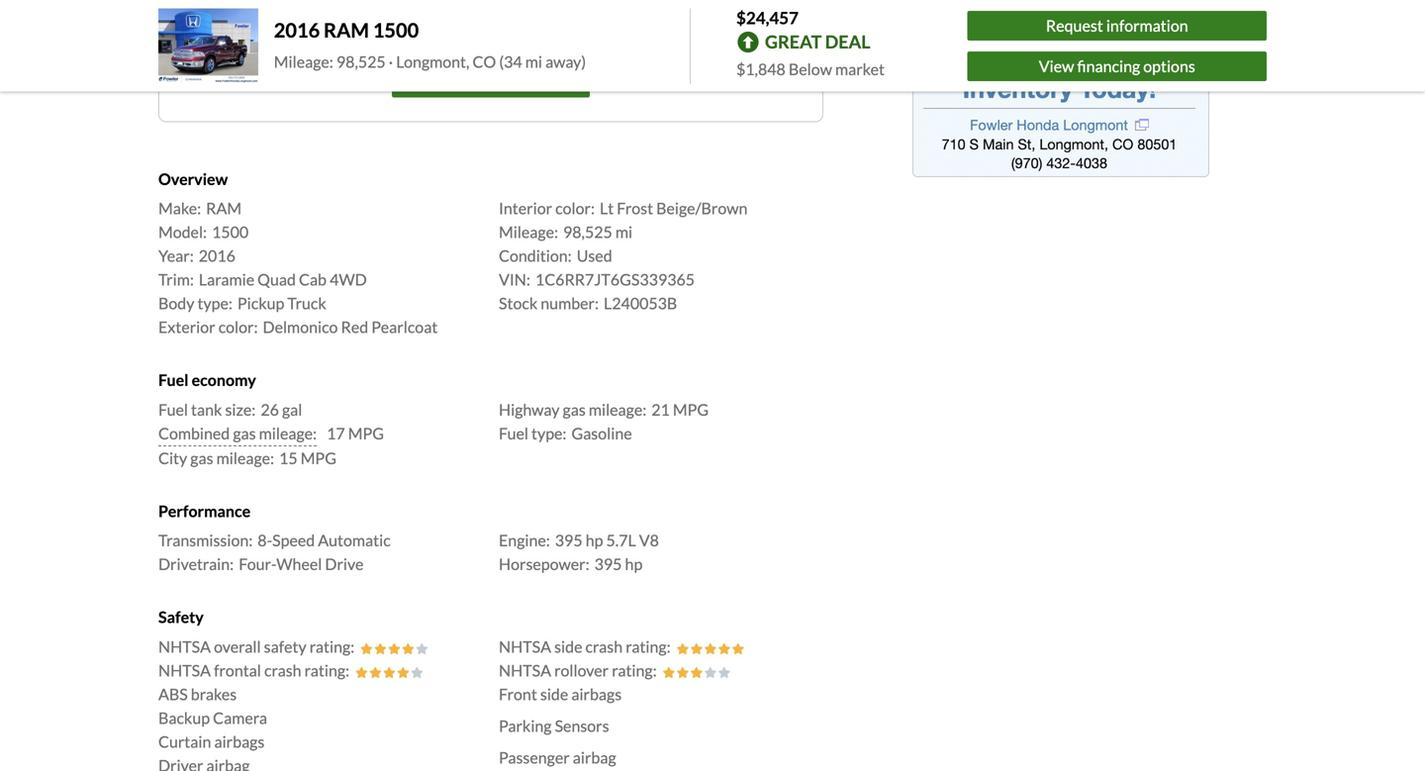 Task type: locate. For each thing, give the bounding box(es) containing it.
2 horizontal spatial gas
[[563, 400, 586, 419]]

$1,848 below market
[[737, 59, 885, 79]]

$24,457
[[737, 7, 799, 28]]

21
[[652, 400, 670, 419]]

gas
[[563, 400, 586, 419], [233, 424, 256, 443], [190, 448, 213, 468]]

1 horizontal spatial 395
[[595, 554, 622, 574]]

financing
[[1078, 56, 1141, 76], [451, 66, 514, 85]]

98,525 inside 2016 ram 1500 mileage: 98,525 · longmont, co (34 mi away)
[[336, 52, 386, 71]]

1 vertical spatial ram
[[206, 199, 242, 218]]

make: ram model: 1500 year: 2016 trim: laramie quad cab 4wd body type: pickup truck exterior color: delmonico red pearlcoat
[[158, 199, 438, 337]]

0 vertical spatial side
[[554, 637, 583, 656]]

abs brakes backup camera curtain airbags
[[158, 684, 267, 751]]

0 horizontal spatial 395
[[555, 531, 583, 550]]

gas up gasoline
[[563, 400, 586, 419]]

truck
[[288, 294, 326, 313]]

0 horizontal spatial financing
[[451, 66, 514, 85]]

0 horizontal spatial type:
[[197, 294, 233, 313]]

mileage: down gal
[[259, 424, 317, 443]]

frontal
[[214, 661, 261, 680]]

city
[[158, 448, 187, 468]]

1 vertical spatial gas
[[233, 424, 256, 443]]

rating: down safety
[[305, 661, 350, 680]]

financing left away)
[[451, 66, 514, 85]]

rating: for nhtsa side crash rating:
[[626, 637, 671, 656]]

1 horizontal spatial color:
[[556, 199, 595, 218]]

hp down 5.7l
[[625, 554, 643, 574]]

mileage: inside interior color: lt frost beige/brown mileage: 98,525 mi condition: used vin: 1c6rr7jt6gs339365 stock number: l240053b
[[499, 222, 558, 242]]

1 horizontal spatial 1500
[[373, 18, 419, 42]]

rating: right rollover
[[612, 661, 657, 680]]

mi
[[525, 52, 543, 71], [616, 222, 633, 242]]

2 horizontal spatial mpg
[[673, 400, 709, 419]]

0 vertical spatial ram
[[324, 18, 369, 42]]

crash up rollover
[[586, 637, 623, 656]]

2016
[[274, 18, 320, 42], [199, 246, 236, 266]]

lt
[[600, 199, 614, 218]]

0 horizontal spatial hp
[[586, 531, 603, 550]]

market
[[836, 59, 885, 79]]

1 vertical spatial 98,525
[[563, 222, 613, 242]]

body
[[158, 294, 194, 313]]

parking sensors
[[499, 716, 609, 735]]

sensors
[[555, 716, 609, 735]]

gas inside highway gas mileage: 21 mpg fuel type: gasoline
[[563, 400, 586, 419]]

abs
[[158, 684, 188, 704]]

side up parking sensors
[[540, 684, 568, 704]]

side for crash
[[554, 637, 583, 656]]

1 vertical spatial crash
[[264, 661, 301, 680]]

type: down highway
[[532, 424, 567, 443]]

nhtsa overall safety rating:
[[158, 637, 355, 656]]

mpg right 15
[[301, 448, 337, 468]]

1 vertical spatial side
[[540, 684, 568, 704]]

2 vertical spatial mileage:
[[216, 448, 274, 468]]

crash for frontal
[[264, 661, 301, 680]]

fuel for fuel tank size: 26 gal combined gas mileage: 17 mpg city gas mileage: 15 mpg
[[158, 400, 188, 419]]

nhtsa for nhtsa rollover rating:
[[499, 661, 551, 680]]

0 horizontal spatial mi
[[525, 52, 543, 71]]

1 horizontal spatial financing
[[1078, 56, 1141, 76]]

fuel down highway
[[499, 424, 529, 443]]

rating: right safety
[[310, 637, 355, 656]]

view right ·
[[413, 66, 448, 85]]

trim:
[[158, 270, 194, 289]]

airbag
[[573, 748, 616, 767]]

number:
[[541, 294, 599, 313]]

view financing options for left view financing options 'button'
[[413, 66, 569, 85]]

ram for 1500
[[324, 18, 369, 42]]

2 vertical spatial gas
[[190, 448, 213, 468]]

ram down the overview in the top of the page
[[206, 199, 242, 218]]

airbags down rollover
[[572, 684, 622, 704]]

0 vertical spatial crash
[[586, 637, 623, 656]]

gas down combined
[[190, 448, 213, 468]]

your
[[303, 0, 332, 15]]

1 horizontal spatial options
[[1144, 56, 1196, 76]]

nhtsa for nhtsa overall safety rating:
[[158, 637, 211, 656]]

1 vertical spatial color:
[[218, 317, 258, 337]]

wheel
[[276, 554, 322, 574]]

request
[[1046, 16, 1104, 35]]

0 horizontal spatial 1500
[[212, 222, 249, 242]]

crash down safety
[[264, 661, 301, 680]]

mi right (34
[[525, 52, 543, 71]]

color: left lt
[[556, 199, 595, 218]]

1 horizontal spatial type:
[[532, 424, 567, 443]]

8-
[[258, 531, 272, 550]]

1 horizontal spatial airbags
[[572, 684, 622, 704]]

0 vertical spatial type:
[[197, 294, 233, 313]]

parking
[[499, 716, 552, 735]]

mpg inside highway gas mileage: 21 mpg fuel type: gasoline
[[673, 400, 709, 419]]

1 vertical spatial airbags
[[214, 732, 265, 751]]

1 horizontal spatial view
[[1039, 56, 1075, 76]]

mileage: up gasoline
[[589, 400, 647, 419]]

2016 down on on the left of the page
[[274, 18, 320, 42]]

1 horizontal spatial mi
[[616, 222, 633, 242]]

side up nhtsa rollover rating:
[[554, 637, 583, 656]]

options
[[1144, 56, 1196, 76], [517, 66, 569, 85]]

request information button
[[968, 11, 1267, 40]]

1 vertical spatial mpg
[[348, 424, 384, 443]]

98,525 up 'used' in the left of the page
[[563, 222, 613, 242]]

side
[[554, 637, 583, 656], [540, 684, 568, 704]]

1 horizontal spatial 98,525
[[563, 222, 613, 242]]

15
[[279, 448, 298, 468]]

1 vertical spatial 1500
[[212, 222, 249, 242]]

2016 ram 1500 image
[[158, 8, 258, 83]]

0 vertical spatial mi
[[525, 52, 543, 71]]

economy
[[192, 370, 256, 390]]

1 horizontal spatial mileage:
[[499, 222, 558, 242]]

1500 inside the make: ram model: 1500 year: 2016 trim: laramie quad cab 4wd body type: pickup truck exterior color: delmonico red pearlcoat
[[212, 222, 249, 242]]

rating: up nhtsa rollover rating:
[[626, 637, 671, 656]]

airbags inside abs brakes backup camera curtain airbags
[[214, 732, 265, 751]]

0 vertical spatial hp
[[586, 531, 603, 550]]

ram inside the make: ram model: 1500 year: 2016 trim: laramie quad cab 4wd body type: pickup truck exterior color: delmonico red pearlcoat
[[206, 199, 242, 218]]

view
[[1039, 56, 1075, 76], [413, 66, 448, 85]]

stock
[[499, 294, 538, 313]]

1 vertical spatial type:
[[532, 424, 567, 443]]

1 vertical spatial fuel
[[158, 400, 188, 419]]

0 vertical spatial 98,525
[[336, 52, 386, 71]]

mileage: down score
[[274, 52, 333, 71]]

1 vertical spatial mileage:
[[259, 424, 317, 443]]

type: inside the make: ram model: 1500 year: 2016 trim: laramie quad cab 4wd body type: pickup truck exterior color: delmonico red pearlcoat
[[197, 294, 233, 313]]

information
[[1107, 16, 1189, 35]]

mi inside interior color: lt frost beige/brown mileage: 98,525 mi condition: used vin: 1c6rr7jt6gs339365 stock number: l240053b
[[616, 222, 633, 242]]

1 horizontal spatial hp
[[625, 554, 643, 574]]

0 horizontal spatial view financing options
[[413, 66, 569, 85]]

1 horizontal spatial 2016
[[274, 18, 320, 42]]

four-
[[239, 554, 276, 574]]

1 vertical spatial hp
[[625, 554, 643, 574]]

395 down 5.7l
[[595, 554, 622, 574]]

98,525 left ·
[[336, 52, 386, 71]]

options for left view financing options 'button'
[[517, 66, 569, 85]]

type:
[[197, 294, 233, 313], [532, 424, 567, 443]]

fuel up combined
[[158, 400, 188, 419]]

mileage: down interior
[[499, 222, 558, 242]]

0 vertical spatial 1500
[[373, 18, 419, 42]]

view down request
[[1039, 56, 1075, 76]]

deal
[[825, 31, 871, 53]]

0 horizontal spatial options
[[517, 66, 569, 85]]

1 vertical spatial 395
[[595, 554, 622, 574]]

mileage: left 15
[[216, 448, 274, 468]]

0 horizontal spatial view
[[413, 66, 448, 85]]

0 vertical spatial mileage:
[[274, 52, 333, 71]]

98,525
[[336, 52, 386, 71], [563, 222, 613, 242]]

impact
[[240, 0, 282, 15]]

0 horizontal spatial ram
[[206, 199, 242, 218]]

1500 right model:
[[212, 222, 249, 242]]

0 horizontal spatial 98,525
[[336, 52, 386, 71]]

2016 up laramie
[[199, 246, 236, 266]]

mpg
[[673, 400, 709, 419], [348, 424, 384, 443], [301, 448, 337, 468]]

crash
[[586, 637, 623, 656], [264, 661, 301, 680]]

0 vertical spatial gas
[[563, 400, 586, 419]]

0 vertical spatial mileage:
[[589, 400, 647, 419]]

17
[[327, 424, 345, 443]]

·
[[389, 52, 393, 71]]

hp
[[586, 531, 603, 550], [625, 554, 643, 574]]

financing for left view financing options 'button'
[[451, 66, 514, 85]]

2 vertical spatial fuel
[[499, 424, 529, 443]]

color:
[[556, 199, 595, 218], [218, 317, 258, 337]]

fuel inside "fuel tank size: 26 gal combined gas mileage: 17 mpg city gas mileage: 15 mpg"
[[158, 400, 188, 419]]

overall
[[214, 637, 261, 656]]

1 vertical spatial 2016
[[199, 246, 236, 266]]

0 horizontal spatial mileage:
[[274, 52, 333, 71]]

1500
[[373, 18, 419, 42], [212, 222, 249, 242]]

mi down the frost
[[616, 222, 633, 242]]

ram inside 2016 ram 1500 mileage: 98,525 · longmont, co (34 mi away)
[[324, 18, 369, 42]]

financing down the request information 'button'
[[1078, 56, 1141, 76]]

0 horizontal spatial view financing options button
[[392, 54, 590, 98]]

year:
[[158, 246, 194, 266]]

exterior
[[158, 317, 215, 337]]

2016 inside 2016 ram 1500 mileage: 98,525 · longmont, co (34 mi away)
[[274, 18, 320, 42]]

type: inside highway gas mileage: 21 mpg fuel type: gasoline
[[532, 424, 567, 443]]

below
[[789, 59, 832, 79]]

0 vertical spatial mpg
[[673, 400, 709, 419]]

1 vertical spatial mi
[[616, 222, 633, 242]]

color: down pickup
[[218, 317, 258, 337]]

0 horizontal spatial 2016
[[199, 246, 236, 266]]

1 horizontal spatial ram
[[324, 18, 369, 42]]

0 vertical spatial 395
[[555, 531, 583, 550]]

0 horizontal spatial crash
[[264, 661, 301, 680]]

highway gas mileage: 21 mpg fuel type: gasoline
[[499, 400, 709, 443]]

0 vertical spatial color:
[[556, 199, 595, 218]]

options down information
[[1144, 56, 1196, 76]]

type: down laramie
[[197, 294, 233, 313]]

$1,848
[[737, 59, 786, 79]]

engine: 395 hp 5.7l v8 horsepower: 395 hp
[[499, 531, 659, 574]]

1 horizontal spatial view financing options
[[1039, 56, 1196, 76]]

airbags down the camera
[[214, 732, 265, 751]]

mileage:
[[589, 400, 647, 419], [259, 424, 317, 443], [216, 448, 274, 468]]

great
[[765, 31, 822, 53]]

4wd
[[330, 270, 367, 289]]

395 up 'horsepower:'
[[555, 531, 583, 550]]

ram down credit
[[324, 18, 369, 42]]

1 horizontal spatial crash
[[586, 637, 623, 656]]

1 horizontal spatial gas
[[233, 424, 256, 443]]

0 vertical spatial 2016
[[274, 18, 320, 42]]

0 horizontal spatial mpg
[[301, 448, 337, 468]]

fuel for fuel economy
[[158, 370, 189, 390]]

co
[[473, 52, 496, 71]]

0 vertical spatial fuel
[[158, 370, 189, 390]]

1500 inside 2016 ram 1500 mileage: 98,525 · longmont, co (34 mi away)
[[373, 18, 419, 42]]

ram
[[324, 18, 369, 42], [206, 199, 242, 218]]

horsepower:
[[499, 554, 590, 574]]

engine:
[[499, 531, 550, 550]]

mpg right 17
[[348, 424, 384, 443]]

front
[[499, 684, 537, 704]]

fuel left economy
[[158, 370, 189, 390]]

mpg right 21
[[673, 400, 709, 419]]

1 vertical spatial mileage:
[[499, 222, 558, 242]]

color: inside the make: ram model: 1500 year: 2016 trim: laramie quad cab 4wd body type: pickup truck exterior color: delmonico red pearlcoat
[[218, 317, 258, 337]]

view financing options button
[[968, 51, 1267, 81], [392, 54, 590, 98]]

0 horizontal spatial color:
[[218, 317, 258, 337]]

view financing options
[[1039, 56, 1196, 76], [413, 66, 569, 85]]

2 vertical spatial mpg
[[301, 448, 337, 468]]

1500 up ·
[[373, 18, 419, 42]]

options right co
[[517, 66, 569, 85]]

nhtsa rollover rating:
[[499, 661, 657, 680]]

hp left 5.7l
[[586, 531, 603, 550]]

gas down size:
[[233, 424, 256, 443]]

0 horizontal spatial airbags
[[214, 732, 265, 751]]



Task type: describe. For each thing, give the bounding box(es) containing it.
highway
[[499, 400, 560, 419]]

fuel economy
[[158, 370, 256, 390]]

backup
[[158, 708, 210, 727]]

safety
[[264, 637, 307, 656]]

away)
[[546, 52, 586, 71]]

0 horizontal spatial gas
[[190, 448, 213, 468]]

passenger
[[499, 748, 570, 767]]

tank
[[191, 400, 222, 419]]

used
[[577, 246, 612, 266]]

options for view financing options 'button' to the right
[[1144, 56, 1196, 76]]

1 horizontal spatial mpg
[[348, 424, 384, 443]]

view for left view financing options 'button'
[[413, 66, 448, 85]]

brakes
[[191, 684, 237, 704]]

no impact on your credit score
[[220, 0, 373, 36]]

performance
[[158, 501, 251, 521]]

vin:
[[499, 270, 531, 289]]

automatic
[[318, 531, 391, 550]]

beige/brown
[[657, 199, 748, 218]]

side for airbags
[[540, 684, 568, 704]]

size:
[[225, 400, 256, 419]]

make:
[[158, 199, 201, 218]]

view financing options for view financing options 'button' to the right
[[1039, 56, 1196, 76]]

combined
[[158, 424, 230, 443]]

0 vertical spatial airbags
[[572, 684, 622, 704]]

model:
[[158, 222, 207, 242]]

camera
[[213, 708, 267, 727]]

transmission:
[[158, 531, 253, 550]]

color: inside interior color: lt frost beige/brown mileage: 98,525 mi condition: used vin: 1c6rr7jt6gs339365 stock number: l240053b
[[556, 199, 595, 218]]

v8
[[639, 531, 659, 550]]

red
[[341, 317, 368, 337]]

on
[[285, 0, 300, 15]]

nhtsa side crash rating:
[[499, 637, 671, 656]]

5.7l
[[606, 531, 636, 550]]

2016 ram 1500 mileage: 98,525 · longmont, co (34 mi away)
[[274, 18, 586, 71]]

pearlcoat
[[372, 317, 438, 337]]

nhtsa for nhtsa side crash rating:
[[499, 637, 551, 656]]

passenger airbag
[[499, 748, 616, 767]]

drive
[[325, 554, 364, 574]]

1 horizontal spatial view financing options button
[[968, 51, 1267, 81]]

mi inside 2016 ram 1500 mileage: 98,525 · longmont, co (34 mi away)
[[525, 52, 543, 71]]

crash for side
[[586, 637, 623, 656]]

1c6rr7jt6gs339365
[[536, 270, 695, 289]]

rating: for nhtsa frontal crash rating:
[[305, 661, 350, 680]]

cab
[[299, 270, 327, 289]]

interior color: lt frost beige/brown mileage: 98,525 mi condition: used vin: 1c6rr7jt6gs339365 stock number: l240053b
[[499, 199, 748, 313]]

(34
[[499, 52, 522, 71]]

mileage: inside highway gas mileage: 21 mpg fuel type: gasoline
[[589, 400, 647, 419]]

delmonico
[[263, 317, 338, 337]]

speed
[[272, 531, 315, 550]]

financing for view financing options 'button' to the right
[[1078, 56, 1141, 76]]

gal
[[282, 400, 302, 419]]

rollover
[[554, 661, 609, 680]]

26
[[261, 400, 279, 419]]

rating: for nhtsa overall safety rating:
[[310, 637, 355, 656]]

fuel inside highway gas mileage: 21 mpg fuel type: gasoline
[[499, 424, 529, 443]]

safety
[[158, 607, 204, 627]]

longmont,
[[396, 52, 470, 71]]

no
[[220, 0, 238, 15]]

condition:
[[499, 246, 572, 266]]

ram for model:
[[206, 199, 242, 218]]

curtain
[[158, 732, 211, 751]]

98,525 inside interior color: lt frost beige/brown mileage: 98,525 mi condition: used vin: 1c6rr7jt6gs339365 stock number: l240053b
[[563, 222, 613, 242]]

mileage: inside 2016 ram 1500 mileage: 98,525 · longmont, co (34 mi away)
[[274, 52, 333, 71]]

pickup
[[237, 294, 284, 313]]

fuel tank size: 26 gal combined gas mileage: 17 mpg city gas mileage: 15 mpg
[[158, 400, 384, 468]]

score
[[279, 19, 314, 36]]

transmission: 8-speed automatic drivetrain: four-wheel drive
[[158, 531, 391, 574]]

gasoline
[[572, 424, 632, 443]]

frost
[[617, 199, 653, 218]]

credit
[[334, 0, 373, 15]]

interior
[[499, 199, 552, 218]]

overview
[[158, 169, 228, 189]]

laramie
[[199, 270, 255, 289]]

advertisement region
[[913, 0, 1210, 177]]

quad
[[258, 270, 296, 289]]

view for view financing options 'button' to the right
[[1039, 56, 1075, 76]]

2016 inside the make: ram model: 1500 year: 2016 trim: laramie quad cab 4wd body type: pickup truck exterior color: delmonico red pearlcoat
[[199, 246, 236, 266]]

great deal
[[765, 31, 871, 53]]

nhtsa for nhtsa frontal crash rating:
[[158, 661, 211, 680]]

front side airbags
[[499, 684, 622, 704]]

l240053b
[[604, 294, 677, 313]]

drivetrain:
[[158, 554, 234, 574]]



Task type: vqa. For each thing, say whether or not it's contained in the screenshot.
email me Button
no



